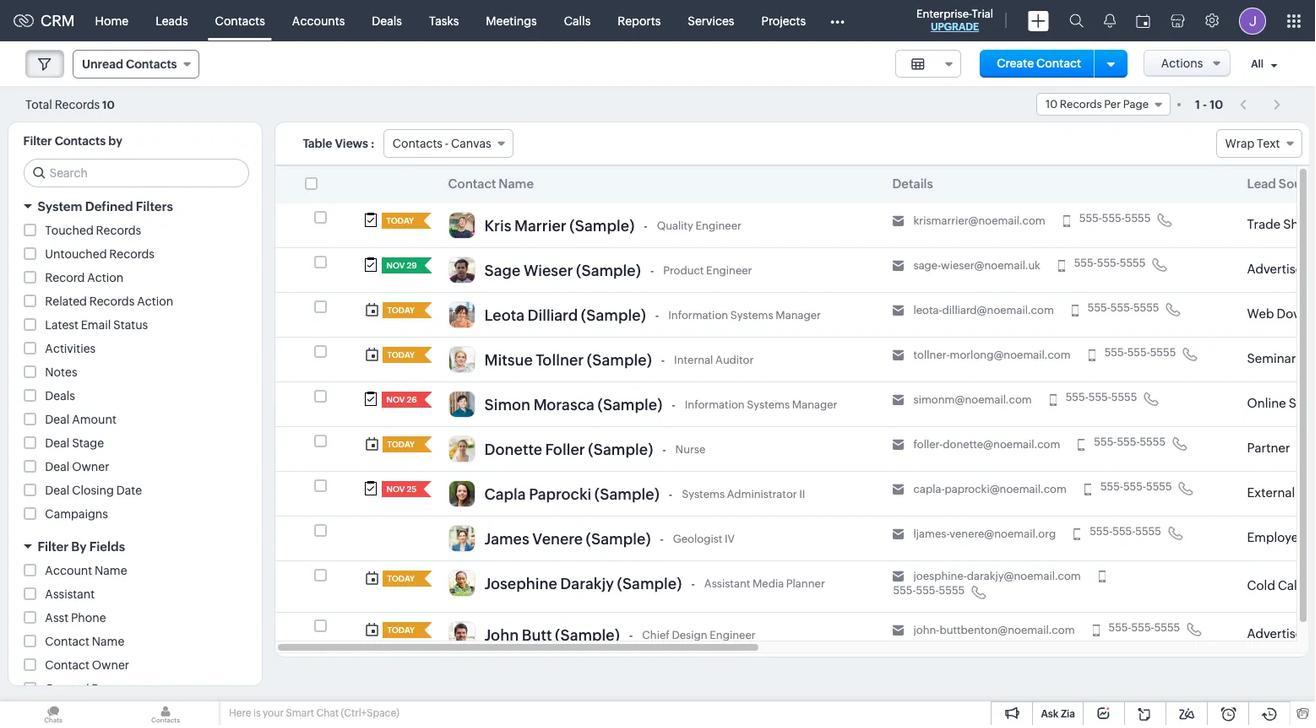 Task type: describe. For each thing, give the bounding box(es) containing it.
today link for john butt (sample)
[[382, 623, 417, 639]]

trade show
[[1248, 217, 1316, 232]]

records for touched
[[96, 224, 141, 237]]

(sample) for donette foller (sample)
[[588, 441, 653, 459]]

(sample) for sage wieser (sample)
[[576, 262, 641, 280]]

search image
[[1070, 14, 1084, 28]]

projects link
[[748, 0, 820, 41]]

engineer for sage wieser (sample)
[[706, 264, 752, 277]]

icon_mobile image for donette foller (sample)
[[1079, 440, 1085, 452]]

table
[[303, 137, 332, 150]]

stage
[[72, 437, 104, 450]]

john-buttbenton@noemail.com
[[914, 624, 1075, 637]]

ref
[[1298, 486, 1316, 500]]

closing
[[72, 484, 114, 498]]

quality
[[657, 220, 694, 232]]

Search text field
[[24, 160, 248, 187]]

sage-
[[914, 259, 941, 272]]

contact owner
[[45, 659, 129, 673]]

geologist
[[673, 533, 723, 546]]

iv
[[725, 533, 735, 546]]

contacts right leads
[[215, 14, 265, 27]]

filter contacts by
[[23, 134, 122, 148]]

web
[[1248, 307, 1275, 321]]

nov 29
[[387, 261, 417, 270]]

by for filter
[[71, 540, 87, 554]]

joesphine-darakjy@noemail.com link
[[914, 570, 1081, 584]]

contacts right :
[[393, 137, 443, 150]]

contact down asst phone
[[45, 635, 90, 649]]

kris marrier (sample)
[[485, 217, 635, 235]]

contacts image
[[112, 702, 219, 726]]

tollner-
[[914, 349, 950, 362]]

canvas profile image image for john butt (sample)
[[448, 622, 475, 649]]

venere
[[533, 531, 583, 548]]

details
[[893, 177, 934, 191]]

mitsue tollner (sample)
[[485, 352, 652, 369]]

total
[[25, 98, 52, 111]]

search element
[[1060, 0, 1094, 41]]

employee r
[[1248, 531, 1316, 545]]

projects
[[762, 14, 806, 27]]

paprocki@noemail.com
[[945, 483, 1067, 496]]

nov for capla
[[387, 485, 405, 494]]

deal for deal closing date
[[45, 484, 70, 498]]

1 vertical spatial name
[[95, 564, 127, 578]]

information for leota dilliard (sample)
[[669, 309, 728, 322]]

system
[[38, 199, 82, 214]]

deal for deal amount
[[45, 413, 70, 427]]

leads
[[156, 14, 188, 27]]

total records 10
[[25, 98, 115, 111]]

internal auditor
[[674, 354, 754, 367]]

dilliard
[[528, 307, 578, 324]]

contact down canvas
[[448, 177, 496, 191]]

latest
[[45, 319, 78, 332]]

services link
[[675, 0, 748, 41]]

records for total
[[55, 98, 100, 111]]

manager for leota dilliard (sample)
[[776, 309, 821, 322]]

leota
[[485, 307, 525, 324]]

contacts down leads link at the left top of the page
[[126, 57, 177, 71]]

0 horizontal spatial action
[[87, 271, 123, 285]]

status
[[113, 319, 148, 332]]

ljames-venere@noemail.org link
[[914, 528, 1056, 542]]

joesphine-
[[914, 570, 967, 583]]

icon_mobile image for sage wieser (sample)
[[1059, 261, 1065, 272]]

today for leota dilliard (sample)
[[387, 306, 415, 315]]

today link for kris marrier (sample)
[[382, 213, 416, 229]]

Contacts - Canvas field
[[383, 129, 513, 158]]

morlong@noemail.com
[[950, 349, 1071, 362]]

deal owner
[[45, 461, 109, 474]]

10 for 1 - 10
[[1210, 98, 1224, 111]]

ask
[[1041, 709, 1059, 721]]

external
[[1248, 486, 1296, 500]]

- for donette foller (sample)
[[663, 444, 666, 457]]

today link for josephine darakjy (sample)
[[382, 571, 417, 587]]

(sample) for mitsue tollner (sample)
[[587, 352, 652, 369]]

foller-donette@noemail.com link
[[914, 439, 1061, 452]]

text
[[1257, 137, 1281, 150]]

records for 10
[[1060, 98, 1102, 111]]

today link for mitsue tollner (sample)
[[382, 347, 417, 363]]

online store
[[1248, 396, 1316, 411]]

icon_mail image for josephine darakjy (sample)
[[893, 572, 905, 583]]

nov 26 link
[[382, 392, 417, 408]]

2 vertical spatial name
[[92, 635, 124, 649]]

create
[[997, 57, 1034, 70]]

create menu image
[[1028, 11, 1049, 31]]

par
[[1299, 352, 1316, 366]]

deal for deal stage
[[45, 437, 70, 450]]

paprocki
[[529, 486, 592, 504]]

1 vertical spatial deals
[[45, 390, 75, 403]]

enterprise-
[[917, 8, 972, 20]]

calls
[[564, 14, 591, 27]]

10 records per page
[[1046, 98, 1149, 111]]

crm link
[[14, 12, 75, 30]]

icon_mobile image for john butt (sample)
[[1093, 626, 1100, 637]]

downlo
[[1277, 307, 1316, 321]]

- for kris marrier (sample)
[[644, 220, 648, 234]]

latest email status
[[45, 319, 148, 332]]

system defined filters
[[38, 199, 173, 214]]

simon morasca (sample)
[[485, 396, 663, 414]]

trade
[[1248, 217, 1281, 232]]

0 vertical spatial contact name
[[448, 177, 534, 191]]

defined
[[85, 199, 133, 214]]

foller
[[545, 441, 585, 459]]

(sample) for josephine darakjy (sample)
[[617, 575, 682, 593]]

- inside the contacts - canvas field
[[445, 137, 449, 150]]

venere@noemail.org
[[950, 528, 1056, 541]]

2 vertical spatial engineer
[[710, 629, 756, 642]]

quality engineer
[[657, 220, 742, 232]]

asst
[[45, 612, 69, 625]]

create menu element
[[1018, 0, 1060, 41]]

owner for deal owner
[[72, 461, 109, 474]]

create contact button
[[980, 50, 1099, 78]]

assistant for assistant media planner
[[704, 578, 751, 591]]

web downlo
[[1248, 307, 1316, 321]]

darakjy
[[561, 575, 614, 593]]

leads link
[[142, 0, 202, 41]]

:
[[371, 137, 375, 150]]

table views :
[[303, 137, 375, 150]]

deals link
[[359, 0, 416, 41]]

contacts - canvas
[[393, 137, 491, 150]]

james
[[485, 531, 530, 548]]

- for mitsue tollner (sample)
[[661, 354, 665, 368]]

nov for sage
[[387, 261, 405, 270]]

advertiseme for sage wieser (sample)
[[1248, 262, 1316, 276]]

simonm@noemail.com link
[[914, 394, 1032, 407]]

upgrade
[[931, 21, 979, 33]]

online
[[1248, 396, 1287, 411]]

reports
[[618, 14, 661, 27]]

donette
[[485, 441, 542, 459]]

wieser@noemail.uk
[[941, 259, 1041, 272]]

deal closing date
[[45, 484, 142, 498]]

icon_mobile image for capla paprocki (sample)
[[1085, 485, 1092, 496]]

10 Records Per Page field
[[1037, 93, 1171, 116]]

butt
[[522, 627, 552, 645]]

planner
[[787, 578, 825, 591]]

meetings
[[486, 14, 537, 27]]

calendar image
[[1137, 14, 1151, 27]]

unread
[[82, 57, 123, 71]]

deal amount
[[45, 413, 116, 427]]

mitsue
[[485, 352, 533, 369]]

icon_mail image for james venere (sample)
[[893, 529, 905, 541]]

filter for filter contacts by
[[23, 134, 52, 148]]

contact inside button
[[1037, 57, 1082, 70]]

trial
[[972, 8, 994, 20]]



Task type: locate. For each thing, give the bounding box(es) containing it.
today link for donette foller (sample)
[[382, 437, 417, 453]]

owner up closing
[[72, 461, 109, 474]]

information for simon morasca (sample)
[[685, 399, 745, 411]]

1 horizontal spatial by
[[92, 683, 105, 696]]

contact name up the kris
[[448, 177, 534, 191]]

0 horizontal spatial by
[[71, 540, 87, 554]]

systems down auditor
[[747, 399, 790, 411]]

profile image
[[1240, 7, 1267, 34]]

assistant media planner
[[704, 578, 825, 591]]

(sample) right the tollner
[[587, 352, 652, 369]]

icon_mail image for mitsue tollner (sample)
[[893, 350, 905, 362]]

1 vertical spatial information
[[685, 399, 745, 411]]

(sample) inside capla paprocki (sample) link
[[595, 486, 660, 504]]

- for capla paprocki (sample)
[[669, 489, 673, 502]]

today for josephine darakjy (sample)
[[387, 575, 415, 584]]

0 vertical spatial by
[[71, 540, 87, 554]]

1 horizontal spatial deals
[[372, 14, 402, 27]]

today for john butt (sample)
[[387, 626, 415, 635]]

wrap
[[1226, 137, 1255, 150]]

icon_mail image left tollner-
[[893, 350, 905, 362]]

1 deal from the top
[[45, 413, 70, 427]]

0 vertical spatial systems
[[731, 309, 774, 322]]

0 vertical spatial filter
[[23, 134, 52, 148]]

media
[[753, 578, 784, 591]]

1 canvas profile image image from the top
[[448, 212, 475, 239]]

1 horizontal spatial assistant
[[704, 578, 751, 591]]

0 vertical spatial information systems manager
[[669, 309, 821, 322]]

canvas profile image image for donette foller (sample)
[[448, 436, 475, 463]]

canvas profile image image for mitsue tollner (sample)
[[448, 346, 475, 373]]

canvas profile image image left leota
[[448, 302, 475, 329]]

james venere (sample) link
[[485, 531, 651, 549]]

enterprise-trial upgrade
[[917, 8, 994, 33]]

icon_mobile image for kris marrier (sample)
[[1064, 216, 1070, 228]]

capla-paprocki@noemail.com link
[[914, 483, 1067, 497]]

- for james venere (sample)
[[660, 533, 664, 547]]

deal left stage
[[45, 437, 70, 450]]

contact up created
[[45, 659, 90, 673]]

(sample) right dilliard
[[581, 307, 646, 324]]

- for sage wieser (sample)
[[651, 265, 654, 278]]

nov for simon
[[387, 395, 405, 405]]

0 horizontal spatial 10
[[102, 98, 115, 111]]

- for john butt (sample)
[[629, 630, 633, 643]]

records left 'per'
[[1060, 98, 1102, 111]]

canvas profile image image left the donette
[[448, 436, 475, 463]]

records up filter contacts by
[[55, 98, 100, 111]]

systems for leota dilliard (sample)
[[731, 309, 774, 322]]

foller-
[[914, 439, 943, 451]]

7 canvas profile image image from the top
[[448, 481, 475, 508]]

services
[[688, 14, 735, 27]]

0 horizontal spatial contact name
[[45, 635, 124, 649]]

deal for deal owner
[[45, 461, 70, 474]]

advertiseme down the trade show
[[1248, 262, 1316, 276]]

store
[[1289, 396, 1316, 411]]

4 canvas profile image image from the top
[[448, 346, 475, 373]]

create contact
[[997, 57, 1082, 70]]

25
[[407, 485, 417, 494]]

advertiseme down cold call
[[1248, 627, 1316, 641]]

deal down deal stage
[[45, 461, 70, 474]]

1 vertical spatial by
[[92, 683, 105, 696]]

home
[[95, 14, 129, 27]]

- for josephine darakjy (sample)
[[692, 578, 695, 592]]

contacts link
[[202, 0, 279, 41]]

(sample) inside mitsue tollner (sample) link
[[587, 352, 652, 369]]

by inside dropdown button
[[71, 540, 87, 554]]

10 up by
[[102, 98, 115, 111]]

filter by fields
[[38, 540, 125, 554]]

1 vertical spatial owner
[[92, 659, 129, 673]]

asst phone
[[45, 612, 106, 625]]

engineer right design
[[710, 629, 756, 642]]

(sample) right morasca
[[598, 396, 663, 414]]

icon_mail image left simonm@noemail.com "link"
[[893, 395, 905, 407]]

0 horizontal spatial assistant
[[45, 588, 95, 602]]

icon_mail image left john-
[[893, 626, 905, 637]]

1 vertical spatial engineer
[[706, 264, 752, 277]]

10 icon_mail image from the top
[[893, 626, 905, 637]]

- for simon morasca (sample)
[[672, 399, 676, 413]]

(sample) up darakjy
[[586, 531, 651, 548]]

canvas profile image image left josephine
[[448, 570, 475, 597]]

2 nov from the top
[[387, 395, 405, 405]]

engineer
[[696, 220, 742, 232], [706, 264, 752, 277], [710, 629, 756, 642]]

icon_mail image
[[893, 216, 905, 228], [893, 261, 905, 272], [893, 305, 905, 317], [893, 350, 905, 362], [893, 395, 905, 407], [893, 440, 905, 452], [893, 485, 905, 496], [893, 529, 905, 541], [893, 572, 905, 583], [893, 626, 905, 637]]

information systems manager up auditor
[[669, 309, 821, 322]]

today for kris marrier (sample)
[[387, 216, 414, 226]]

account
[[45, 564, 92, 578]]

by for created
[[92, 683, 105, 696]]

Wrap Text field
[[1216, 129, 1303, 158]]

records for untouched
[[109, 248, 155, 261]]

1 vertical spatial nov
[[387, 395, 405, 405]]

3 icon_mail image from the top
[[893, 305, 905, 317]]

2 vertical spatial nov
[[387, 485, 405, 494]]

icon_mail image left foller-
[[893, 440, 905, 452]]

systems up geologist iv
[[682, 488, 725, 501]]

0 vertical spatial manager
[[776, 309, 821, 322]]

(sample) right paprocki
[[595, 486, 660, 504]]

owner up created by
[[92, 659, 129, 673]]

icon_mail image for leota dilliard (sample)
[[893, 305, 905, 317]]

3 deal from the top
[[45, 461, 70, 474]]

information up 'internal'
[[669, 309, 728, 322]]

action up related records action
[[87, 271, 123, 285]]

Other Modules field
[[820, 7, 856, 34]]

icon_mail image for simon morasca (sample)
[[893, 395, 905, 407]]

buttbenton@noemail.com
[[940, 624, 1075, 637]]

nov left 26
[[387, 395, 405, 405]]

6 icon_mail image from the top
[[893, 440, 905, 452]]

canvas profile image image left 'capla'
[[448, 481, 475, 508]]

all
[[1252, 58, 1264, 70]]

icon_mail image for john butt (sample)
[[893, 626, 905, 637]]

canvas profile image image for sage wieser (sample)
[[448, 257, 475, 284]]

1 vertical spatial information systems manager
[[685, 399, 838, 411]]

1 icon_mail image from the top
[[893, 216, 905, 228]]

1
[[1196, 98, 1201, 111]]

8 canvas profile image image from the top
[[448, 526, 475, 553]]

10 for total records 10
[[102, 98, 115, 111]]

assistant for assistant
[[45, 588, 95, 602]]

manager for simon morasca (sample)
[[792, 399, 838, 411]]

activities
[[45, 342, 96, 356]]

canvas profile image image for james venere (sample)
[[448, 526, 475, 553]]

nov left 25
[[387, 485, 405, 494]]

john-
[[914, 624, 940, 637]]

by up account name
[[71, 540, 87, 554]]

icon_mobile image for mitsue tollner (sample)
[[1089, 350, 1096, 362]]

systems for simon morasca (sample)
[[747, 399, 790, 411]]

engineer right product on the top right
[[706, 264, 752, 277]]

10 canvas profile image image from the top
[[448, 622, 475, 649]]

home link
[[82, 0, 142, 41]]

meetings link
[[473, 0, 551, 41]]

today link for leota dilliard (sample)
[[382, 303, 417, 319]]

(sample) for simon morasca (sample)
[[598, 396, 663, 414]]

canvas profile image image left john
[[448, 622, 475, 649]]

0 vertical spatial nov
[[387, 261, 405, 270]]

8 icon_mail image from the top
[[893, 529, 905, 541]]

deals down the notes
[[45, 390, 75, 403]]

sage wieser (sample)
[[485, 262, 641, 280]]

name down fields
[[95, 564, 127, 578]]

(sample) right butt
[[555, 627, 620, 645]]

nov 25 link
[[382, 482, 417, 498]]

icon_mail image left the joesphine-
[[893, 572, 905, 583]]

0 horizontal spatial deals
[[45, 390, 75, 403]]

10 right 1
[[1210, 98, 1224, 111]]

seminar par
[[1248, 352, 1316, 366]]

canvas profile image image left mitsue
[[448, 346, 475, 373]]

ask zia
[[1041, 709, 1076, 721]]

Unread Contacts field
[[73, 50, 199, 79]]

krismarrier@noemail.com
[[914, 215, 1046, 227]]

assistant down account
[[45, 588, 95, 602]]

kris
[[485, 217, 512, 235]]

filter up account
[[38, 540, 69, 554]]

(sample) inside sage wieser (sample) link
[[576, 262, 641, 280]]

james venere (sample)
[[485, 531, 651, 548]]

zia
[[1061, 709, 1076, 721]]

capla-paprocki@noemail.com
[[914, 483, 1067, 496]]

accounts
[[292, 14, 345, 27]]

(sample) inside josephine darakjy (sample) link
[[617, 575, 682, 593]]

sage wieser (sample) link
[[485, 262, 641, 280]]

records down touched records
[[109, 248, 155, 261]]

related
[[45, 295, 87, 308]]

systems up auditor
[[731, 309, 774, 322]]

icon_mail image for sage wieser (sample)
[[893, 261, 905, 272]]

3 nov from the top
[[387, 485, 405, 494]]

josephine darakjy (sample) link
[[485, 575, 682, 594]]

1 vertical spatial advertiseme
[[1248, 627, 1316, 641]]

mitsue tollner (sample) link
[[485, 352, 652, 370]]

simon
[[485, 396, 531, 414]]

today link
[[382, 213, 416, 229], [382, 303, 417, 319], [382, 347, 417, 363], [382, 437, 417, 453], [382, 571, 417, 587], [382, 623, 417, 639]]

assistant left media
[[704, 578, 751, 591]]

advertiseme for john butt (sample)
[[1248, 627, 1316, 641]]

canvas profile image image left james
[[448, 526, 475, 553]]

navigation
[[1232, 92, 1290, 117]]

1 horizontal spatial contact name
[[448, 177, 534, 191]]

icon_mail image left sage-
[[893, 261, 905, 272]]

0 vertical spatial advertiseme
[[1248, 262, 1316, 276]]

size image
[[911, 57, 925, 72]]

icon_mail image for donette foller (sample)
[[893, 440, 905, 452]]

owner for contact owner
[[92, 659, 129, 673]]

today for mitsue tollner (sample)
[[387, 351, 415, 360]]

0 vertical spatial engineer
[[696, 220, 742, 232]]

contact name up contact owner
[[45, 635, 124, 649]]

marrier
[[515, 217, 567, 235]]

contact right create
[[1037, 57, 1082, 70]]

donette foller (sample)
[[485, 441, 653, 459]]

joesphine-darakjy@noemail.com
[[914, 570, 1081, 583]]

(sample) right 'foller'
[[588, 441, 653, 459]]

systems
[[731, 309, 774, 322], [747, 399, 790, 411], [682, 488, 725, 501]]

5 canvas profile image image from the top
[[448, 391, 475, 418]]

canvas profile image image for kris marrier (sample)
[[448, 212, 475, 239]]

filter down total
[[23, 134, 52, 148]]

icon_mobile image for simon morasca (sample)
[[1050, 395, 1057, 407]]

action up status
[[137, 295, 173, 308]]

source
[[1279, 177, 1316, 191]]

(sample) inside the donette foller (sample) link
[[588, 441, 653, 459]]

1 horizontal spatial action
[[137, 295, 173, 308]]

calls link
[[551, 0, 604, 41]]

2 horizontal spatial 10
[[1210, 98, 1224, 111]]

external ref
[[1248, 486, 1316, 500]]

filter for filter by fields
[[38, 540, 69, 554]]

(sample) for leota dilliard (sample)
[[581, 307, 646, 324]]

- for leota dilliard (sample)
[[656, 310, 659, 323]]

information
[[669, 309, 728, 322], [685, 399, 745, 411]]

records for related
[[89, 295, 135, 308]]

information systems manager down auditor
[[685, 399, 838, 411]]

icon_mail image down details
[[893, 216, 905, 228]]

4 deal from the top
[[45, 484, 70, 498]]

4 icon_mail image from the top
[[893, 350, 905, 362]]

(sample) inside john butt (sample) link
[[555, 627, 620, 645]]

ljames-venere@noemail.org
[[914, 528, 1056, 541]]

1 vertical spatial filter
[[38, 540, 69, 554]]

donette@noemail.com
[[943, 439, 1061, 451]]

3 canvas profile image image from the top
[[448, 302, 475, 329]]

john
[[485, 627, 519, 645]]

chief
[[642, 629, 670, 642]]

10 inside total records 10
[[102, 98, 115, 111]]

fields
[[89, 540, 125, 554]]

canvas profile image image
[[448, 212, 475, 239], [448, 257, 475, 284], [448, 302, 475, 329], [448, 346, 475, 373], [448, 391, 475, 418], [448, 436, 475, 463], [448, 481, 475, 508], [448, 526, 475, 553], [448, 570, 475, 597], [448, 622, 475, 649]]

seminar
[[1248, 352, 1297, 366]]

icon_mail image left ljames-
[[893, 529, 905, 541]]

name down phone
[[92, 635, 124, 649]]

1 vertical spatial action
[[137, 295, 173, 308]]

campaigns
[[45, 508, 108, 521]]

filter inside dropdown button
[[38, 540, 69, 554]]

2 deal from the top
[[45, 437, 70, 450]]

ljames-
[[914, 528, 950, 541]]

2 advertiseme from the top
[[1248, 627, 1316, 641]]

10 down the create contact button
[[1046, 98, 1058, 111]]

canvas profile image image left sage
[[448, 257, 475, 284]]

touched records
[[45, 224, 141, 237]]

account name
[[45, 564, 127, 578]]

canvas profile image image for josephine darakjy (sample)
[[448, 570, 475, 597]]

information down internal auditor
[[685, 399, 745, 411]]

(sample) for james venere (sample)
[[586, 531, 651, 548]]

(sample) up chief
[[617, 575, 682, 593]]

(sample) inside the kris marrier (sample) link
[[570, 217, 635, 235]]

deals left "tasks"
[[372, 14, 402, 27]]

2 icon_mail image from the top
[[893, 261, 905, 272]]

leota dilliard (sample) link
[[485, 307, 646, 325]]

2 canvas profile image image from the top
[[448, 257, 475, 284]]

1 horizontal spatial 10
[[1046, 98, 1058, 111]]

(sample) for kris marrier (sample)
[[570, 217, 635, 235]]

contacts left by
[[55, 134, 106, 148]]

signals image
[[1104, 14, 1116, 28]]

555-555-5555
[[1080, 212, 1151, 225], [1075, 257, 1146, 270], [1088, 302, 1160, 314], [1105, 347, 1177, 359], [1066, 391, 1138, 404], [1095, 436, 1166, 449], [1101, 481, 1173, 494], [1090, 526, 1162, 538], [894, 585, 965, 597], [1109, 622, 1181, 635]]

name up the kris
[[499, 177, 534, 191]]

(sample) inside james venere (sample) link
[[586, 531, 651, 548]]

(ctrl+space)
[[341, 708, 399, 720]]

internal
[[674, 354, 714, 367]]

signals element
[[1094, 0, 1126, 41]]

(sample) up sage wieser (sample)
[[570, 217, 635, 235]]

capla
[[485, 486, 526, 504]]

(sample) inside the simon morasca (sample) "link"
[[598, 396, 663, 414]]

(sample) inside leota dilliard (sample) link
[[581, 307, 646, 324]]

1 vertical spatial manager
[[792, 399, 838, 411]]

simonm@noemail.com
[[914, 394, 1032, 406]]

1 advertiseme from the top
[[1248, 262, 1316, 276]]

canvas profile image image for simon morasca (sample)
[[448, 391, 475, 418]]

icon_mail image left "capla-"
[[893, 485, 905, 496]]

icon_mail image for kris marrier (sample)
[[893, 216, 905, 228]]

john butt (sample)
[[485, 627, 620, 645]]

canvas profile image image left the kris
[[448, 212, 475, 239]]

records up latest email status
[[89, 295, 135, 308]]

information systems manager for leota dilliard (sample)
[[669, 309, 821, 322]]

(sample) right "wieser" in the left top of the page
[[576, 262, 641, 280]]

1 vertical spatial systems
[[747, 399, 790, 411]]

0 vertical spatial deals
[[372, 14, 402, 27]]

6 canvas profile image image from the top
[[448, 436, 475, 463]]

0 vertical spatial action
[[87, 271, 123, 285]]

0 vertical spatial name
[[499, 177, 534, 191]]

deal up campaigns
[[45, 484, 70, 498]]

7 icon_mail image from the top
[[893, 485, 905, 496]]

555-
[[1080, 212, 1103, 225], [1103, 212, 1125, 225], [1075, 257, 1097, 270], [1097, 257, 1120, 270], [1088, 302, 1111, 314], [1111, 302, 1134, 314], [1105, 347, 1128, 359], [1128, 347, 1151, 359], [1066, 391, 1089, 404], [1089, 391, 1112, 404], [1095, 436, 1117, 449], [1117, 436, 1140, 449], [1101, 481, 1124, 494], [1124, 481, 1147, 494], [1090, 526, 1113, 538], [1113, 526, 1136, 538], [894, 585, 916, 597], [916, 585, 939, 597], [1109, 622, 1132, 635], [1132, 622, 1155, 635]]

0 vertical spatial owner
[[72, 461, 109, 474]]

smart
[[286, 708, 314, 720]]

foller-donette@noemail.com
[[914, 439, 1061, 451]]

here is your smart chat (ctrl+space)
[[229, 708, 399, 720]]

engineer for kris marrier (sample)
[[696, 220, 742, 232]]

10 inside field
[[1046, 98, 1058, 111]]

9 icon_mail image from the top
[[893, 572, 905, 583]]

icon_mail image left the leota-
[[893, 305, 905, 317]]

information systems manager for simon morasca (sample)
[[685, 399, 838, 411]]

5 icon_mail image from the top
[[893, 395, 905, 407]]

canvas profile image image for capla paprocki (sample)
[[448, 481, 475, 508]]

lead source
[[1248, 177, 1316, 191]]

deals
[[372, 14, 402, 27], [45, 390, 75, 403]]

canvas profile image image for leota dilliard (sample)
[[448, 302, 475, 329]]

records down defined
[[96, 224, 141, 237]]

9 canvas profile image image from the top
[[448, 570, 475, 597]]

profile element
[[1229, 0, 1277, 41]]

1 vertical spatial contact name
[[45, 635, 124, 649]]

2 vertical spatial systems
[[682, 488, 725, 501]]

chats image
[[0, 702, 106, 726]]

records inside 10 records per page field
[[1060, 98, 1102, 111]]

assistant
[[704, 578, 751, 591], [45, 588, 95, 602]]

(sample) for john butt (sample)
[[555, 627, 620, 645]]

1 nov from the top
[[387, 261, 405, 270]]

0 vertical spatial information
[[669, 309, 728, 322]]

design
[[672, 629, 708, 642]]

nov left 29
[[387, 261, 405, 270]]

icon_mail image for capla paprocki (sample)
[[893, 485, 905, 496]]

engineer right quality
[[696, 220, 742, 232]]

canvas profile image image left simon
[[448, 391, 475, 418]]

filter
[[23, 134, 52, 148], [38, 540, 69, 554]]

(sample) for capla paprocki (sample)
[[595, 486, 660, 504]]

tollner-morlong@noemail.com
[[914, 349, 1071, 362]]

product engineer
[[664, 264, 752, 277]]

icon_mobile image
[[1064, 216, 1070, 228], [1059, 261, 1065, 272], [1072, 305, 1079, 317], [1089, 350, 1096, 362], [1050, 395, 1057, 407], [1079, 440, 1085, 452], [1085, 485, 1092, 496], [1074, 529, 1081, 541], [1099, 572, 1106, 583], [1093, 626, 1100, 637]]

today for donette foller (sample)
[[387, 440, 415, 450]]

by down contact owner
[[92, 683, 105, 696]]

deal up deal stage
[[45, 413, 70, 427]]

kris marrier (sample) link
[[485, 217, 635, 235]]

ii
[[800, 488, 806, 501]]

administrator
[[727, 488, 797, 501]]

None field
[[895, 50, 961, 78]]

tollner
[[536, 352, 584, 369]]



Task type: vqa. For each thing, say whether or not it's contained in the screenshot.


